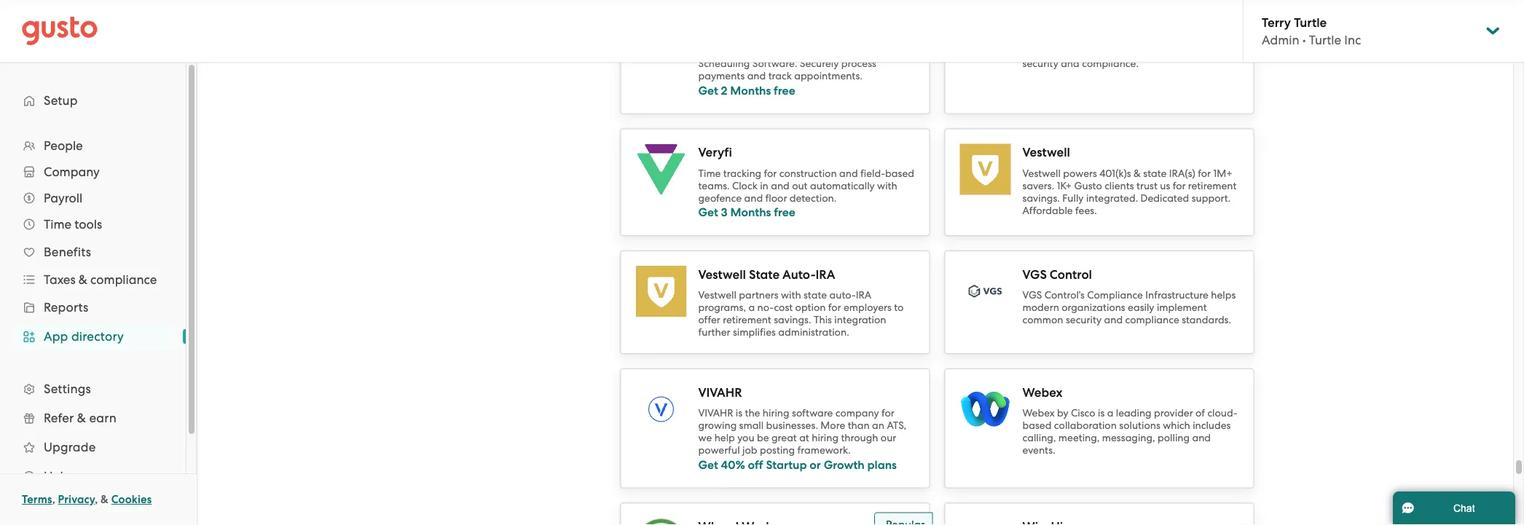 Task type: describe. For each thing, give the bounding box(es) containing it.
option
[[795, 302, 826, 314]]

a inside webex webex by cisco is a leading provider of cloud- based collaboration solutions which includes calling, meeting, messaging, polling and events.
[[1107, 407, 1114, 419]]

vivahr logo image
[[636, 384, 687, 435]]

your inside boost your productivity and free up time with vagaro salon, spa and fitness appointment scheduling software. securely process payments and track appointments. get 2 months free
[[727, 33, 748, 45]]

state inside vestwell vestwell powers 401(k)s & state ira(s) for 1m+ savers. 1k+ gusto clients trust us for retirement savings. fully integrated. dedicated support. affordable fees.
[[1143, 167, 1167, 179]]

vestwell state auto-ira vestwell partners with state auto-ira programs, a no-cost option for employers to offer retirement savings. this integration further simplifies administration.
[[698, 267, 904, 338]]

1m+
[[1213, 167, 1232, 179]]

compliance
[[1087, 289, 1143, 301]]

and up fitness
[[809, 33, 827, 45]]

modern
[[1023, 302, 1059, 314]]

reports
[[44, 300, 88, 315]]

framework.
[[797, 444, 851, 456]]

powers
[[1063, 167, 1097, 179]]

& inside taxes & compliance dropdown button
[[79, 272, 87, 287]]

get inside vivahr vivahr is the hiring software company for growing small businesses. more than an ats, we help you be great at hiring through our powerful job posting framework. get 40% off startup or growth plans
[[698, 458, 718, 472]]

terms , privacy , & cookies
[[22, 493, 152, 506]]

ats,
[[887, 420, 906, 432]]

is inside webex webex by cisco is a leading provider of cloud- based collaboration solutions which includes calling, meeting, messaging, polling and events.
[[1098, 407, 1105, 419]]

for inside the vestwell state auto-ira vestwell partners with state auto-ira programs, a no-cost option for employers to offer retirement savings. this integration further simplifies administration.
[[828, 302, 841, 314]]

geofence
[[698, 192, 742, 204]]

for inside vivahr vivahr is the hiring software company for growing small businesses. more than an ats, we help you be great at hiring through our powerful job posting framework. get 40% off startup or growth plans
[[881, 407, 894, 419]]

directory
[[71, 329, 124, 344]]

cloud-
[[1208, 407, 1238, 419]]

security inside 'with vanta, you can connect your tools and infrastructure, and start receiving automated security and compliance.'
[[1023, 58, 1058, 70]]

help link
[[15, 463, 171, 490]]

connect
[[1119, 33, 1157, 45]]

of
[[1196, 407, 1205, 419]]

1 vivahr from the top
[[698, 385, 742, 400]]

company
[[44, 165, 100, 179]]

integration
[[834, 314, 886, 326]]

and up automated
[[1207, 33, 1226, 45]]

productivity
[[750, 33, 806, 45]]

we
[[698, 432, 712, 444]]

savings. inside the vestwell state auto-ira vestwell partners with state auto-ira programs, a no-cost option for employers to offer retirement savings. this integration further simplifies administration.
[[774, 314, 811, 326]]

benefits
[[44, 245, 91, 259]]

meeting,
[[1058, 432, 1100, 444]]

vestwell vestwell powers 401(k)s & state ira(s) for 1m+ savers. 1k+ gusto clients trust us for retirement savings. fully integrated. dedicated support. affordable fees.
[[1023, 145, 1237, 216]]

partners
[[739, 289, 779, 301]]

chat button
[[1393, 492, 1515, 525]]

and down can at top
[[1090, 45, 1109, 57]]

vanta,
[[1047, 33, 1078, 45]]

track
[[768, 70, 792, 82]]

1 , from the left
[[52, 493, 55, 506]]

ira(s)
[[1169, 167, 1196, 179]]

2 , from the left
[[95, 493, 98, 506]]

with inside the vestwell state auto-ira vestwell partners with state auto-ira programs, a no-cost option for employers to offer retirement savings. this integration further simplifies administration.
[[781, 289, 801, 301]]

time tools
[[44, 217, 102, 232]]

& down help link
[[101, 493, 109, 506]]

veryfi time tracking for construction and field-based teams. clock in and out automatically with geofence and floor detection. get 3 months free
[[698, 145, 914, 220]]

boost
[[698, 33, 725, 45]]

or
[[810, 458, 821, 472]]

easily
[[1128, 302, 1154, 314]]

and inside webex webex by cisco is a leading provider of cloud- based collaboration solutions which includes calling, meeting, messaging, polling and events.
[[1192, 432, 1211, 444]]

cookies
[[111, 493, 152, 506]]

job
[[742, 444, 757, 456]]

setup
[[44, 93, 78, 108]]

powerful
[[698, 444, 740, 456]]

be
[[757, 432, 769, 444]]

fees.
[[1075, 204, 1097, 216]]

savings. inside vestwell vestwell powers 401(k)s & state ira(s) for 1m+ savers. 1k+ gusto clients trust us for retirement savings. fully integrated. dedicated support. affordable fees.
[[1023, 192, 1060, 204]]

1k+
[[1057, 180, 1072, 192]]

automated
[[1180, 45, 1233, 57]]

taxes
[[44, 272, 75, 287]]

0 vertical spatial hiring
[[763, 407, 789, 419]]

includes
[[1193, 420, 1231, 432]]

infrastructure,
[[1023, 45, 1088, 57]]

appointment
[[842, 45, 904, 57]]

through
[[841, 432, 878, 444]]

taxes & compliance button
[[15, 267, 171, 293]]

terry turtle admin • turtle inc
[[1262, 15, 1361, 47]]

vestwell state auto-ira logo image
[[636, 266, 687, 317]]

with
[[1023, 33, 1045, 45]]

get inside boost your productivity and free up time with vagaro salon, spa and fitness appointment scheduling software. securely process payments and track appointments. get 2 months free
[[698, 83, 718, 98]]

& inside vestwell vestwell powers 401(k)s & state ira(s) for 1m+ savers. 1k+ gusto clients trust us for retirement savings. fully integrated. dedicated support. affordable fees.
[[1134, 167, 1141, 179]]

floor
[[765, 192, 787, 204]]

and down infrastructure,
[[1061, 58, 1080, 70]]

control's
[[1045, 289, 1085, 301]]

great
[[772, 432, 797, 444]]

us
[[1160, 180, 1170, 192]]

app directory link
[[15, 323, 171, 350]]

startup
[[766, 458, 807, 472]]

time
[[865, 33, 886, 45]]

retirement inside vestwell vestwell powers 401(k)s & state ira(s) for 1m+ savers. 1k+ gusto clients trust us for retirement savings. fully integrated. dedicated support. affordable fees.
[[1188, 180, 1237, 192]]

detection.
[[790, 192, 837, 204]]

and up automatically
[[839, 167, 858, 179]]

2 webex from the top
[[1023, 407, 1055, 419]]

get inside veryfi time tracking for construction and field-based teams. clock in and out automatically with geofence and floor detection. get 3 months free
[[698, 205, 718, 220]]

common
[[1023, 314, 1063, 326]]

with inside veryfi time tracking for construction and field-based teams. clock in and out automatically with geofence and floor detection. get 3 months free
[[877, 180, 897, 192]]

terry
[[1262, 15, 1291, 30]]

free inside veryfi time tracking for construction and field-based teams. clock in and out automatically with geofence and floor detection. get 3 months free
[[774, 205, 795, 220]]

vgs control logo image
[[960, 275, 1011, 308]]

settings link
[[15, 376, 171, 402]]

by
[[1057, 407, 1069, 419]]

our
[[881, 432, 896, 444]]

gusto
[[1074, 180, 1102, 192]]

settings
[[44, 382, 91, 396]]

your inside 'with vanta, you can connect your tools and infrastructure, and start receiving automated security and compliance.'
[[1159, 33, 1180, 45]]

company
[[835, 407, 879, 419]]

at
[[799, 432, 809, 444]]

employers
[[844, 302, 892, 314]]

growth
[[824, 458, 865, 472]]

gusto navigation element
[[0, 63, 186, 514]]

vivahr vivahr is the hiring software company for growing small businesses. more than an ats, we help you be great at hiring through our powerful job posting framework. get 40% off startup or growth plans
[[698, 385, 906, 472]]

webex logo image
[[960, 392, 1011, 427]]

fully
[[1062, 192, 1084, 204]]

a inside the vestwell state auto-ira vestwell partners with state auto-ira programs, a no-cost option for employers to offer retirement savings. this integration further simplifies administration.
[[749, 302, 755, 314]]

tools inside 'with vanta, you can connect your tools and infrastructure, and start receiving automated security and compliance.'
[[1182, 33, 1205, 45]]

spa
[[767, 45, 785, 57]]

for down ira(s)
[[1173, 180, 1186, 192]]

support.
[[1192, 192, 1231, 204]]

calling,
[[1023, 432, 1056, 444]]

state
[[749, 267, 780, 282]]

appointments.
[[794, 70, 863, 82]]

construction
[[779, 167, 837, 179]]

0 vertical spatial free
[[830, 33, 848, 45]]

help
[[44, 469, 71, 484]]

programs,
[[698, 302, 746, 314]]

an
[[872, 420, 884, 432]]



Task type: locate. For each thing, give the bounding box(es) containing it.
1 vertical spatial hiring
[[812, 432, 839, 444]]

with right 'time'
[[889, 33, 909, 45]]

than
[[848, 420, 870, 432]]

0 vertical spatial a
[[749, 302, 755, 314]]

you up 'job'
[[737, 432, 754, 444]]

messaging,
[[1102, 432, 1155, 444]]

1 horizontal spatial time
[[698, 167, 721, 179]]

vgs
[[1023, 267, 1047, 282], [1023, 289, 1042, 301]]

1 vertical spatial turtle
[[1309, 33, 1341, 47]]

and down organizations
[[1104, 314, 1123, 326]]

1 horizontal spatial retirement
[[1188, 180, 1237, 192]]

0 horizontal spatial security
[[1023, 58, 1058, 70]]

for left 1m+
[[1198, 167, 1211, 179]]

in
[[760, 180, 768, 192]]

2 your from the left
[[1159, 33, 1180, 45]]

get
[[698, 83, 718, 98], [698, 205, 718, 220], [698, 458, 718, 472]]

1 horizontal spatial tools
[[1182, 33, 1205, 45]]

0 vertical spatial time
[[698, 167, 721, 179]]

with vanta, you can connect your tools and infrastructure, and start receiving automated security and compliance. button
[[945, 0, 1254, 114]]

small
[[739, 420, 764, 432]]

savers.
[[1023, 180, 1054, 192]]

retirement inside the vestwell state auto-ira vestwell partners with state auto-ira programs, a no-cost option for employers to offer retirement savings. this integration further simplifies administration.
[[723, 314, 771, 326]]

control
[[1050, 267, 1092, 282]]

benefits link
[[15, 239, 171, 265]]

people
[[44, 138, 83, 153]]

1 horizontal spatial a
[[1107, 407, 1114, 419]]

1 vertical spatial vgs
[[1023, 289, 1042, 301]]

1 vertical spatial months
[[730, 205, 771, 220]]

months right 3
[[730, 205, 771, 220]]

1 vgs from the top
[[1023, 267, 1047, 282]]

time up teams.
[[698, 167, 721, 179]]

out
[[792, 180, 808, 192]]

integrated.
[[1086, 192, 1138, 204]]

1 your from the left
[[727, 33, 748, 45]]

field-
[[860, 167, 885, 179]]

1 vertical spatial state
[[804, 289, 827, 301]]

, down help link
[[95, 493, 98, 506]]

savings. down cost
[[774, 314, 811, 326]]

you left can at top
[[1080, 33, 1097, 45]]

0 vertical spatial ira
[[816, 267, 835, 282]]

turtle up •
[[1294, 15, 1327, 30]]

,
[[52, 493, 55, 506], [95, 493, 98, 506]]

and down clock
[[744, 192, 763, 204]]

1 vertical spatial with
[[877, 180, 897, 192]]

0 horizontal spatial state
[[804, 289, 827, 301]]

process
[[841, 58, 876, 70]]

time inside veryfi time tracking for construction and field-based teams. clock in and out automatically with geofence and floor detection. get 3 months free
[[698, 167, 721, 179]]

state inside the vestwell state auto-ira vestwell partners with state auto-ira programs, a no-cost option for employers to offer retirement savings. this integration further simplifies administration.
[[804, 289, 827, 301]]

affordable
[[1023, 204, 1073, 216]]

app
[[44, 329, 68, 344]]

webex webex by cisco is a leading provider of cloud- based collaboration solutions which includes calling, meeting, messaging, polling and events.
[[1023, 385, 1238, 456]]

0 vertical spatial get
[[698, 83, 718, 98]]

time inside dropdown button
[[44, 217, 71, 232]]

for
[[764, 167, 777, 179], [1198, 167, 1211, 179], [1173, 180, 1186, 192], [828, 302, 841, 314], [881, 407, 894, 419]]

0 vertical spatial compliance
[[90, 272, 157, 287]]

and down includes
[[1192, 432, 1211, 444]]

administration.
[[778, 326, 849, 338]]

collaboration
[[1054, 420, 1117, 432]]

a left the no-
[[749, 302, 755, 314]]

time
[[698, 167, 721, 179], [44, 217, 71, 232]]

and inside vgs control vgs control's compliance infrastructure helps modern organizations easily implement common security and compliance standards.
[[1104, 314, 1123, 326]]

for inside veryfi time tracking for construction and field-based teams. clock in and out automatically with geofence and floor detection. get 3 months free
[[764, 167, 777, 179]]

taxes & compliance
[[44, 272, 157, 287]]

security inside vgs control vgs control's compliance infrastructure helps modern organizations easily implement common security and compliance standards.
[[1066, 314, 1102, 326]]

1 is from the left
[[736, 407, 742, 419]]

0 vertical spatial months
[[730, 83, 771, 98]]

3 get from the top
[[698, 458, 718, 472]]

1 vertical spatial savings.
[[774, 314, 811, 326]]

your
[[727, 33, 748, 45], [1159, 33, 1180, 45]]

1 vertical spatial get
[[698, 205, 718, 220]]

0 vertical spatial with
[[889, 33, 909, 45]]

implement
[[1157, 302, 1207, 314]]

inc
[[1344, 33, 1361, 47]]

upgrade link
[[15, 434, 171, 460]]

2 vertical spatial free
[[774, 205, 795, 220]]

0 vertical spatial vivahr
[[698, 385, 742, 400]]

solutions
[[1119, 420, 1160, 432]]

0 horizontal spatial compliance
[[90, 272, 157, 287]]

earn
[[89, 411, 117, 425]]

time tools button
[[15, 211, 171, 238]]

1 horizontal spatial hiring
[[812, 432, 839, 444]]

2 is from the left
[[1098, 407, 1105, 419]]

for up ats,
[[881, 407, 894, 419]]

0 vertical spatial security
[[1023, 58, 1058, 70]]

0 vertical spatial state
[[1143, 167, 1167, 179]]

is
[[736, 407, 742, 419], [1098, 407, 1105, 419]]

webex up the by on the bottom
[[1023, 385, 1063, 400]]

state up trust
[[1143, 167, 1167, 179]]

for down auto-
[[828, 302, 841, 314]]

compliance down easily
[[1125, 314, 1179, 326]]

free down track at the right top of page
[[774, 83, 795, 98]]

1 vertical spatial ira
[[856, 289, 871, 301]]

turtle right •
[[1309, 33, 1341, 47]]

tools inside dropdown button
[[75, 217, 102, 232]]

is left 'the'
[[736, 407, 742, 419]]

0 vertical spatial you
[[1080, 33, 1097, 45]]

when i work logo image
[[636, 518, 687, 525]]

2 get from the top
[[698, 205, 718, 220]]

this
[[814, 314, 832, 326]]

list
[[0, 133, 186, 491]]

1 vertical spatial vivahr
[[698, 407, 733, 419]]

0 horizontal spatial is
[[736, 407, 742, 419]]

for up in
[[764, 167, 777, 179]]

1 vertical spatial time
[[44, 217, 71, 232]]

0 vertical spatial tools
[[1182, 33, 1205, 45]]

state up the option
[[804, 289, 827, 301]]

1 vertical spatial security
[[1066, 314, 1102, 326]]

0 horizontal spatial you
[[737, 432, 754, 444]]

tools up automated
[[1182, 33, 1205, 45]]

salon,
[[735, 45, 764, 57]]

retirement up support.
[[1188, 180, 1237, 192]]

teams.
[[698, 180, 730, 192]]

you inside 'with vanta, you can connect your tools and infrastructure, and start receiving automated security and compliance.'
[[1080, 33, 1097, 45]]

auto-
[[829, 289, 856, 301]]

hiring up the businesses.
[[763, 407, 789, 419]]

1 horizontal spatial based
[[1023, 420, 1052, 432]]

is inside vivahr vivahr is the hiring software company for growing small businesses. more than an ats, we help you be great at hiring through our powerful job posting framework. get 40% off startup or growth plans
[[736, 407, 742, 419]]

1 vertical spatial you
[[737, 432, 754, 444]]

vestwell
[[1023, 145, 1070, 160], [1023, 167, 1061, 179], [698, 267, 746, 282], [698, 289, 737, 301]]

simplifies
[[733, 326, 776, 338]]

offer
[[698, 314, 720, 326]]

1 webex from the top
[[1023, 385, 1063, 400]]

0 horizontal spatial savings.
[[774, 314, 811, 326]]

webex left the by on the bottom
[[1023, 407, 1055, 419]]

vgs control vgs control's compliance infrastructure helps modern organizations easily implement common security and compliance standards.
[[1023, 267, 1236, 326]]

you
[[1080, 33, 1097, 45], [737, 432, 754, 444]]

is right cisco
[[1098, 407, 1105, 419]]

a left leading
[[1107, 407, 1114, 419]]

1 vertical spatial tools
[[75, 217, 102, 232]]

start
[[1112, 45, 1133, 57]]

0 horizontal spatial based
[[885, 167, 914, 179]]

1 horizontal spatial compliance
[[1125, 314, 1179, 326]]

savings. down savers.
[[1023, 192, 1060, 204]]

automatically
[[810, 180, 875, 192]]

securely
[[800, 58, 839, 70]]

0 horizontal spatial ,
[[52, 493, 55, 506]]

growing
[[698, 420, 737, 432]]

3
[[721, 205, 728, 220]]

, left privacy link
[[52, 493, 55, 506]]

based inside webex webex by cisco is a leading provider of cloud- based collaboration solutions which includes calling, meeting, messaging, polling and events.
[[1023, 420, 1052, 432]]

1 horizontal spatial ,
[[95, 493, 98, 506]]

months right 2
[[730, 83, 771, 98]]

privacy link
[[58, 493, 95, 506]]

people button
[[15, 133, 171, 159]]

get down powerful
[[698, 458, 718, 472]]

& up trust
[[1134, 167, 1141, 179]]

0 horizontal spatial hiring
[[763, 407, 789, 419]]

0 vertical spatial retirement
[[1188, 180, 1237, 192]]

1 horizontal spatial security
[[1066, 314, 1102, 326]]

based inside veryfi time tracking for construction and field-based teams. clock in and out automatically with geofence and floor detection. get 3 months free
[[885, 167, 914, 179]]

plans
[[867, 458, 897, 472]]

and down software.
[[747, 70, 766, 82]]

401(k)s
[[1100, 167, 1131, 179]]

and right spa
[[787, 45, 806, 57]]

you inside vivahr vivahr is the hiring software company for growing small businesses. more than an ats, we help you be great at hiring through our powerful job posting framework. get 40% off startup or growth plans
[[737, 432, 754, 444]]

& inside refer & earn link
[[77, 411, 86, 425]]

trust
[[1137, 180, 1158, 192]]

up
[[851, 33, 863, 45]]

0 vertical spatial based
[[885, 167, 914, 179]]

which
[[1163, 420, 1190, 432]]

list containing people
[[0, 133, 186, 491]]

with inside boost your productivity and free up time with vagaro salon, spa and fitness appointment scheduling software. securely process payments and track appointments. get 2 months free
[[889, 33, 909, 45]]

cookies button
[[111, 491, 152, 509]]

security
[[1023, 58, 1058, 70], [1066, 314, 1102, 326]]

scheduling
[[698, 58, 750, 70]]

compliance.
[[1082, 58, 1139, 70]]

retirement up simplifies
[[723, 314, 771, 326]]

0 horizontal spatial tools
[[75, 217, 102, 232]]

free down floor
[[774, 205, 795, 220]]

•
[[1302, 33, 1306, 47]]

0 vertical spatial turtle
[[1294, 15, 1327, 30]]

1 vertical spatial webex
[[1023, 407, 1055, 419]]

free left up
[[830, 33, 848, 45]]

months inside boost your productivity and free up time with vagaro salon, spa and fitness appointment scheduling software. securely process payments and track appointments. get 2 months free
[[730, 83, 771, 98]]

dedicated
[[1141, 192, 1189, 204]]

2 vgs from the top
[[1023, 289, 1042, 301]]

& right taxes
[[79, 272, 87, 287]]

and up floor
[[771, 180, 790, 192]]

1 horizontal spatial ira
[[856, 289, 871, 301]]

upgrade
[[44, 440, 96, 455]]

compliance inside vgs control vgs control's compliance infrastructure helps modern organizations easily implement common security and compliance standards.
[[1125, 314, 1179, 326]]

veryfi logo image
[[636, 144, 687, 195]]

1 horizontal spatial your
[[1159, 33, 1180, 45]]

1 vertical spatial retirement
[[723, 314, 771, 326]]

terms link
[[22, 493, 52, 506]]

reports link
[[15, 294, 171, 321]]

1 months from the top
[[730, 83, 771, 98]]

2 vertical spatial get
[[698, 458, 718, 472]]

more
[[821, 420, 845, 432]]

1 vertical spatial based
[[1023, 420, 1052, 432]]

1 horizontal spatial you
[[1080, 33, 1097, 45]]

1 horizontal spatial is
[[1098, 407, 1105, 419]]

compliance down benefits link
[[90, 272, 157, 287]]

& left earn
[[77, 411, 86, 425]]

your up salon, at top
[[727, 33, 748, 45]]

1 vertical spatial a
[[1107, 407, 1114, 419]]

time down payroll
[[44, 217, 71, 232]]

2 months from the top
[[730, 205, 771, 220]]

home image
[[22, 16, 98, 46]]

events.
[[1023, 444, 1055, 456]]

0 horizontal spatial time
[[44, 217, 71, 232]]

0 horizontal spatial a
[[749, 302, 755, 314]]

can
[[1100, 33, 1117, 45]]

get left 2
[[698, 83, 718, 98]]

compliance
[[90, 272, 157, 287], [1125, 314, 1179, 326]]

1 horizontal spatial state
[[1143, 167, 1167, 179]]

refer & earn link
[[15, 405, 171, 431]]

hiring up framework.
[[812, 432, 839, 444]]

security down organizations
[[1066, 314, 1102, 326]]

vestwell logo image
[[960, 144, 1011, 195]]

months inside veryfi time tracking for construction and field-based teams. clock in and out automatically with geofence and floor detection. get 3 months free
[[730, 205, 771, 220]]

ira up employers
[[856, 289, 871, 301]]

2 vertical spatial with
[[781, 289, 801, 301]]

1 vertical spatial free
[[774, 83, 795, 98]]

clients
[[1105, 180, 1134, 192]]

tools down payroll dropdown button
[[75, 217, 102, 232]]

your up "receiving"
[[1159, 33, 1180, 45]]

with up cost
[[781, 289, 801, 301]]

0 horizontal spatial ira
[[816, 267, 835, 282]]

with down field-
[[877, 180, 897, 192]]

0 vertical spatial webex
[[1023, 385, 1063, 400]]

get left 3
[[698, 205, 718, 220]]

clock
[[732, 180, 758, 192]]

1 get from the top
[[698, 83, 718, 98]]

businesses.
[[766, 420, 818, 432]]

compliance inside dropdown button
[[90, 272, 157, 287]]

terms
[[22, 493, 52, 506]]

0 vertical spatial vgs
[[1023, 267, 1047, 282]]

ira up auto-
[[816, 267, 835, 282]]

&
[[1134, 167, 1141, 179], [79, 272, 87, 287], [77, 411, 86, 425], [101, 493, 109, 506]]

security down infrastructure,
[[1023, 58, 1058, 70]]

a
[[749, 302, 755, 314], [1107, 407, 1114, 419]]

0 horizontal spatial your
[[727, 33, 748, 45]]

0 vertical spatial savings.
[[1023, 192, 1060, 204]]

help
[[714, 432, 735, 444]]

0 horizontal spatial retirement
[[723, 314, 771, 326]]

1 vertical spatial compliance
[[1125, 314, 1179, 326]]

2 vivahr from the top
[[698, 407, 733, 419]]

cost
[[774, 302, 793, 314]]

1 horizontal spatial savings.
[[1023, 192, 1060, 204]]



Task type: vqa. For each thing, say whether or not it's contained in the screenshot.
payroll Overdue
no



